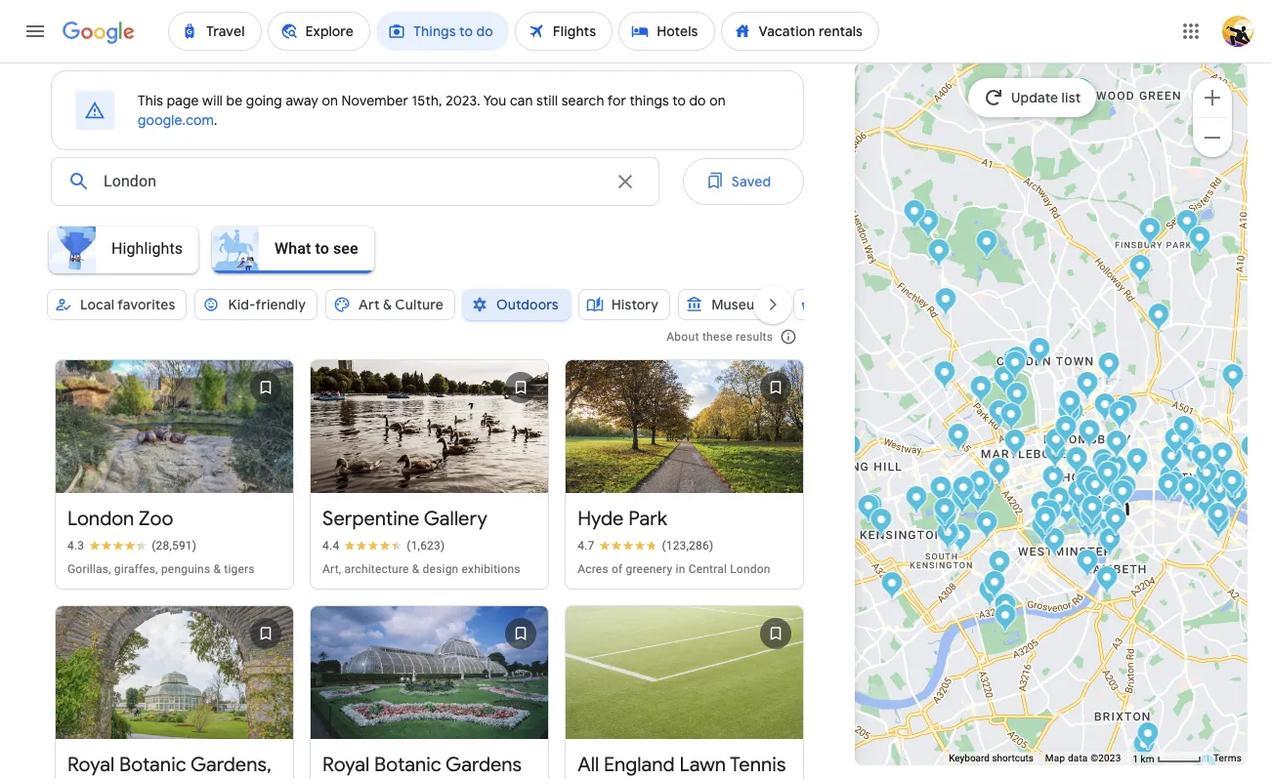 Task type: vqa. For each thing, say whether or not it's contained in the screenshot.
York's 1 stop
no



Task type: locate. For each thing, give the bounding box(es) containing it.
temple church image
[[1127, 448, 1149, 480]]

update list button
[[968, 78, 1096, 117]]

the savoy image
[[1097, 461, 1120, 494]]

serpentine north gallery image
[[953, 476, 975, 508]]

sir john soane's museum image
[[1106, 430, 1129, 462]]

the cenotaph image
[[1082, 496, 1104, 528]]

favorites
[[118, 296, 175, 314]]

©2023
[[1091, 754, 1122, 764]]

this page will be going away on november 15th, 2023. you can still search for things to do on google.com .
[[138, 92, 726, 129]]

botanic left gardens,
[[119, 754, 186, 778]]

waterlow park image
[[1028, 194, 1050, 227]]

london
[[67, 507, 134, 532], [730, 563, 771, 577]]

things
[[630, 92, 669, 109]]

wellington arch image
[[1011, 497, 1034, 529]]

next image
[[750, 281, 797, 328]]

data
[[1068, 754, 1088, 764]]

london bridge image
[[1190, 472, 1213, 504]]

southbank skate space image
[[1108, 477, 1130, 509]]

filters list containing local favorites
[[43, 281, 891, 348]]

1 botanic from the left
[[119, 754, 186, 778]]

google.com link
[[138, 111, 214, 129]]

princess diana memorial fountain image
[[952, 486, 974, 518]]

the hill garden and pergola image
[[917, 209, 940, 241]]

royal for royal botanic gardens
[[323, 754, 370, 778]]

the national gallery image
[[1075, 467, 1097, 499]]

list
[[47, 348, 813, 780]]

saatchi gallery image
[[989, 550, 1011, 583]]

1 horizontal spatial &
[[383, 296, 392, 314]]

botanic left gardens
[[374, 754, 442, 778]]

millennium bridge image
[[1160, 464, 1182, 497]]

camley street natural park, london wildlife trust image
[[1078, 348, 1100, 380]]

update
[[1011, 89, 1058, 107]]

filters list
[[35, 221, 805, 299], [43, 281, 891, 348]]

local
[[80, 296, 115, 314]]

1 km button
[[1127, 753, 1208, 767]]

gorillas,
[[67, 563, 111, 577]]

2023.
[[446, 92, 481, 109]]

main menu image
[[23, 20, 47, 43]]

& left tigers
[[214, 563, 221, 577]]

white cube image
[[1208, 510, 1230, 542]]

to left do
[[673, 92, 686, 109]]

on right away
[[322, 92, 338, 109]]

filters list containing highlights
[[35, 221, 805, 299]]

tennis
[[730, 754, 786, 778]]

botanic inside royal botanic gardens,
[[119, 754, 186, 778]]

1 horizontal spatial royal
[[323, 754, 370, 778]]

4.4
[[323, 540, 339, 553]]

guildhall art gallery image
[[1180, 437, 1203, 469]]

kennington park image
[[1130, 584, 1152, 617]]

the postal museum image
[[1116, 395, 1138, 427]]

Search for destinations, sights and more text field
[[103, 158, 602, 205]]

london zoo image
[[1003, 347, 1026, 379]]

whitechapel gallery image
[[1241, 435, 1263, 467]]

15th,
[[412, 92, 442, 109]]

fashion and textile museum image
[[1208, 502, 1230, 535]]

on
[[322, 92, 338, 109], [710, 92, 726, 109]]

royal
[[67, 754, 115, 778], [323, 754, 370, 778]]

kid-
[[228, 296, 256, 314]]

0 vertical spatial london
[[67, 507, 134, 532]]

0 vertical spatial to
[[673, 92, 686, 109]]

results
[[736, 330, 773, 344]]

vauxhall pleasure gardens image
[[1096, 566, 1119, 598]]

for
[[608, 92, 626, 109]]

2 botanic from the left
[[374, 754, 442, 778]]

emirates stadium image
[[1130, 254, 1152, 286]]

the photographers' gallery image
[[1044, 440, 1067, 472]]

keyboard
[[949, 754, 990, 764]]

london up the 4.3
[[67, 507, 134, 532]]

& right art
[[383, 296, 392, 314]]

all england lawn tennis
[[578, 754, 786, 780]]

italian gardens image
[[941, 459, 963, 492]]

gardens
[[446, 754, 522, 778]]

london cru winery image
[[881, 572, 904, 604]]

the albert memorial image
[[934, 497, 957, 530]]

30 st mary axe (the gherkin) image
[[1212, 442, 1234, 474]]

the serpentine image
[[967, 484, 990, 516]]

about
[[667, 330, 699, 344]]

the design museum image
[[871, 508, 893, 540]]

local favorites button
[[47, 281, 187, 328]]

the regent's park image
[[994, 366, 1016, 398]]

england
[[604, 754, 675, 778]]

madame tussauds london image
[[1001, 403, 1023, 435]]

zoom in map image
[[1201, 86, 1225, 109]]

going
[[246, 92, 282, 109]]

to left 'see'
[[315, 239, 329, 258]]

terms link
[[1214, 754, 1242, 764]]

kyoto garden image
[[858, 495, 880, 527]]

royal botanic gardens, link
[[56, 588, 293, 780]]

1 horizontal spatial to
[[673, 92, 686, 109]]

jubilee gardens image
[[1104, 490, 1127, 522]]

battersea park image
[[995, 604, 1017, 636]]

westminster bridge image
[[1093, 504, 1116, 537]]

tower bridge image
[[1226, 483, 1249, 515]]

brockwell park image
[[1133, 733, 1156, 765]]

hampstead heath image
[[976, 230, 999, 262]]

zoo
[[139, 507, 173, 532]]

st dunstan in the east church garden image
[[1206, 463, 1228, 496]]

the cartoon museum image
[[1045, 428, 1068, 460]]

friendly
[[256, 296, 306, 314]]

postman's park image
[[1162, 431, 1184, 463]]

this
[[138, 92, 163, 109]]

clapham common image
[[1015, 696, 1038, 728]]

botanic
[[119, 754, 186, 778], [374, 754, 442, 778]]

what to see
[[275, 239, 358, 258]]

map data ©2023
[[1046, 754, 1122, 764]]

save all england lawn tennis & croquet club to collection image
[[753, 611, 800, 658]]

hyde
[[578, 507, 624, 532]]

save royal botanic gardens, kew to collection image
[[242, 611, 289, 658]]

the british museum image
[[1079, 419, 1101, 452]]

botanic for gardens
[[374, 754, 442, 778]]

art,
[[323, 563, 341, 577]]

4.7
[[578, 540, 595, 553]]

museum of london image
[[1165, 427, 1187, 459]]

& left design
[[412, 563, 420, 577]]

royal inside royal botanic gardens,
[[67, 754, 115, 778]]

1
[[1133, 754, 1139, 765]]

0 horizontal spatial botanic
[[119, 754, 186, 778]]

all
[[578, 754, 599, 778]]

1 horizontal spatial london
[[730, 563, 771, 577]]

about these results
[[667, 330, 773, 344]]

royal albert hall image
[[935, 504, 958, 537]]

shortcuts
[[992, 754, 1034, 764]]

kensington palace image
[[906, 486, 928, 518]]

saved
[[732, 173, 771, 191]]

greenery
[[626, 563, 673, 577]]

about these results image
[[766, 314, 813, 361]]

keyboard shortcuts
[[949, 754, 1034, 764]]

botanic for gardens,
[[119, 754, 186, 778]]

2 royal from the left
[[323, 754, 370, 778]]

see
[[333, 239, 358, 258]]

the state rooms image
[[1035, 506, 1057, 539]]

& inside button
[[383, 296, 392, 314]]

borough market image
[[1182, 483, 1205, 515]]

be
[[226, 92, 243, 109]]

the shard image
[[1194, 488, 1217, 520]]

on right do
[[710, 92, 726, 109]]

the queen's gallery, buckingham palace image
[[1035, 509, 1057, 541]]

4.7 out of 5 stars from 123,286 reviews image
[[578, 539, 714, 554]]

victoria and albert museum image
[[950, 524, 972, 556]]

hayward gallery image
[[1112, 480, 1134, 512]]

monument to the great fire of london image
[[1196, 461, 1218, 494]]

1 royal from the left
[[67, 754, 115, 778]]

0 horizontal spatial on
[[322, 92, 338, 109]]

chelsea physic garden image
[[979, 579, 1001, 611]]

gorillas, giraffes, penguins & tigers
[[67, 563, 255, 577]]

london right central
[[730, 563, 771, 577]]

the sherlock holmes museum image
[[989, 400, 1011, 432]]

0 horizontal spatial london
[[67, 507, 134, 532]]

1 horizontal spatial on
[[710, 92, 726, 109]]

1 vertical spatial to
[[315, 239, 329, 258]]

tower of london image
[[1224, 471, 1247, 503]]

royal botanic gardens link
[[311, 577, 548, 780]]

update list
[[1011, 89, 1081, 107]]

palace of westminster image
[[1085, 510, 1107, 542]]

0 horizontal spatial to
[[315, 239, 329, 258]]

institute of contemporary arts image
[[1068, 480, 1090, 512]]

highlights
[[111, 239, 183, 258]]

myatt's fields park image
[[1143, 628, 1166, 661]]

hyde park
[[578, 507, 668, 532]]

1 horizontal spatial botanic
[[374, 754, 442, 778]]

(1,623)
[[407, 540, 445, 553]]

tigers
[[224, 563, 255, 577]]

google.com
[[138, 111, 214, 129]]

big ben image
[[1086, 504, 1108, 537]]

save royal botanic gardens to collection image
[[498, 611, 545, 658]]

national portrait gallery image
[[1076, 465, 1098, 497]]

bank of england museum image
[[1191, 444, 1214, 476]]

museum of brands image
[[839, 434, 862, 466]]

1 vertical spatial london
[[730, 563, 771, 577]]

highlights link
[[43, 227, 206, 274]]

ronnie scott's image
[[1066, 447, 1088, 479]]

0 horizontal spatial royal
[[67, 754, 115, 778]]



Task type: describe. For each thing, give the bounding box(es) containing it.
union chapel image
[[1148, 303, 1171, 335]]

list containing london zoo
[[47, 348, 813, 780]]

clissold park image
[[1189, 226, 1212, 258]]

exhibitions
[[462, 563, 521, 577]]

the clink prison museum image
[[1178, 476, 1201, 508]]

london zoo
[[67, 507, 173, 532]]

swingers crazy golf - city image
[[1211, 445, 1233, 477]]

barbican centre image
[[1174, 415, 1196, 448]]

the british library image
[[1077, 371, 1099, 404]]

natural history museum image
[[938, 523, 960, 555]]

the courtauld gallery image
[[1106, 455, 1129, 488]]

jewish museum london image
[[1029, 337, 1051, 369]]

museums button
[[678, 281, 786, 328]]

still
[[537, 92, 558, 109]]

gallery
[[424, 507, 488, 532]]

science museum image
[[937, 521, 959, 553]]

paddington basin image
[[948, 423, 970, 455]]

museum of the home image
[[1222, 364, 1245, 396]]

what to see link
[[206, 227, 382, 274]]

alexandra park & palace image
[[1072, 80, 1094, 112]]

florence nightingale museum image
[[1105, 507, 1128, 540]]

tate britain image
[[1077, 549, 1099, 582]]

the phoenix garden image
[[1074, 441, 1096, 473]]

st. paul's cathedral image
[[1161, 445, 1183, 477]]

in
[[676, 563, 686, 577]]

save hyde park london to collection image
[[753, 365, 800, 411]]

giraffes,
[[114, 563, 158, 577]]

national theatre image
[[1115, 475, 1137, 507]]

zoom out map image
[[1201, 126, 1225, 149]]

outdoors
[[496, 296, 559, 314]]

outdoors button
[[463, 281, 570, 328]]

kid-friendly button
[[195, 281, 318, 328]]

save serpentine gallery to collection image
[[498, 365, 545, 411]]

potters fields park image
[[1217, 490, 1240, 522]]

list
[[1062, 89, 1081, 107]]

wellcome collection image
[[1059, 390, 1082, 422]]

art
[[359, 296, 380, 314]]

architecture
[[345, 563, 409, 577]]

1 km
[[1133, 754, 1157, 765]]

hyde park image
[[973, 474, 996, 506]]

royal opera house image
[[1092, 449, 1115, 481]]

acres
[[578, 563, 609, 577]]

search
[[562, 92, 605, 109]]

hms belfast image
[[1209, 478, 1231, 510]]

map region
[[701, 0, 1272, 780]]

do
[[690, 92, 706, 109]]

gardens,
[[191, 754, 272, 778]]

burgess park image
[[1207, 584, 1229, 617]]

london central mosque & islamic cultural centre (regent's park mosque) image
[[970, 375, 993, 408]]

kid-friendly
[[228, 296, 306, 314]]

national army museum image
[[984, 571, 1006, 603]]

foundling museum image
[[1094, 393, 1117, 425]]

london canal museum image
[[1098, 352, 1121, 384]]

keyboard shortcuts button
[[949, 753, 1034, 766]]

to inside this page will be going away on november 15th, 2023. you can still search for things to do on google.com .
[[673, 92, 686, 109]]

serpentine gallery
[[323, 507, 488, 532]]

grant museum of zoology image
[[1058, 400, 1081, 432]]

filter by: markets image
[[801, 296, 819, 314]]

park
[[629, 507, 668, 532]]

art, architecture & design exhibitions
[[323, 563, 521, 577]]

art & culture
[[359, 296, 444, 314]]

ruskin park image
[[1173, 670, 1195, 703]]

golders hill park image
[[904, 199, 926, 232]]

saved link
[[683, 158, 805, 205]]

0 horizontal spatial &
[[214, 563, 221, 577]]

penguin beach image
[[1006, 346, 1029, 378]]

what to see list item
[[206, 221, 382, 280]]

(28,591)
[[152, 540, 197, 553]]

the royal mews, buckingham palace image
[[1032, 514, 1054, 546]]

acres of greenery in central london
[[578, 563, 771, 577]]

penguins
[[161, 563, 210, 577]]

harrods image
[[976, 511, 999, 543]]

southwark cathedral image
[[1185, 480, 1208, 512]]

alexandra palace image
[[1071, 77, 1093, 109]]

charles dickens museum image
[[1109, 401, 1131, 433]]

(123,286)
[[662, 540, 714, 553]]

history
[[611, 296, 659, 314]]

to inside list item
[[315, 239, 329, 258]]

lawn
[[680, 754, 726, 778]]

clear image
[[614, 170, 637, 194]]

petrie museum of egyptian archaeology image
[[1062, 400, 1085, 432]]

what
[[275, 239, 311, 258]]

2 on from the left
[[710, 92, 726, 109]]

these
[[703, 330, 733, 344]]

of
[[612, 563, 623, 577]]

buckingham palace image
[[1037, 502, 1059, 535]]

london's roman amphitheatre image
[[1180, 437, 1203, 469]]

pollocks toy museum image
[[1055, 415, 1078, 448]]

westminster abbey image
[[1078, 511, 1100, 543]]

art & culture button
[[326, 281, 455, 328]]

filters form
[[35, 151, 891, 348]]

.
[[214, 111, 218, 129]]

history button
[[578, 281, 671, 328]]

dalston eastern curve garden image
[[1231, 294, 1254, 326]]

the royal parks image
[[969, 470, 992, 502]]

lambeth palace image
[[1099, 528, 1122, 560]]

2 horizontal spatial &
[[412, 563, 420, 577]]

4.4 out of 5 stars from 1,623 reviews image
[[323, 539, 445, 554]]

chapel royal of st peter ad vincula image
[[1221, 469, 1244, 501]]

royal academy of arts image
[[1043, 465, 1065, 497]]

all england lawn tennis link
[[566, 595, 804, 780]]

westminster cathedral image
[[1044, 528, 1066, 560]]

dulwich park image
[[1219, 757, 1242, 780]]

battersea park children's zoo image
[[995, 593, 1017, 626]]

tate modern image
[[1158, 473, 1180, 505]]

national trust - fenton house and garden image
[[928, 238, 951, 271]]

page
[[167, 92, 199, 109]]

terms
[[1214, 754, 1242, 764]]

serpentine
[[323, 507, 420, 532]]

will
[[202, 92, 223, 109]]

brockwell lido image
[[1137, 722, 1160, 755]]

away
[[286, 92, 319, 109]]

4.3
[[67, 540, 84, 553]]

st james's park image
[[1056, 497, 1079, 529]]

can
[[510, 92, 533, 109]]

royal botanic gardens,
[[67, 754, 272, 780]]

4.3 out of 5 stars from 28,591 reviews image
[[67, 539, 197, 554]]

culture
[[395, 296, 444, 314]]

guildhall image
[[1180, 435, 1203, 467]]

dulwich picture gallery image
[[1195, 755, 1217, 780]]

the green park image
[[1031, 491, 1053, 523]]

shakespeare's globe image
[[1164, 471, 1186, 503]]

november
[[342, 92, 409, 109]]

trafalgar square image
[[1076, 471, 1098, 503]]

london transport museum image
[[1094, 454, 1117, 486]]

museums
[[712, 296, 774, 314]]

central
[[689, 563, 727, 577]]

1 on from the left
[[322, 92, 338, 109]]

local favorites
[[80, 296, 175, 314]]

km
[[1141, 754, 1155, 765]]

royal for royal botanic gardens,
[[67, 754, 115, 778]]

holland park image
[[861, 494, 883, 526]]

royal botanic gardens
[[323, 754, 522, 778]]

serpentine gallery image
[[942, 487, 964, 519]]



